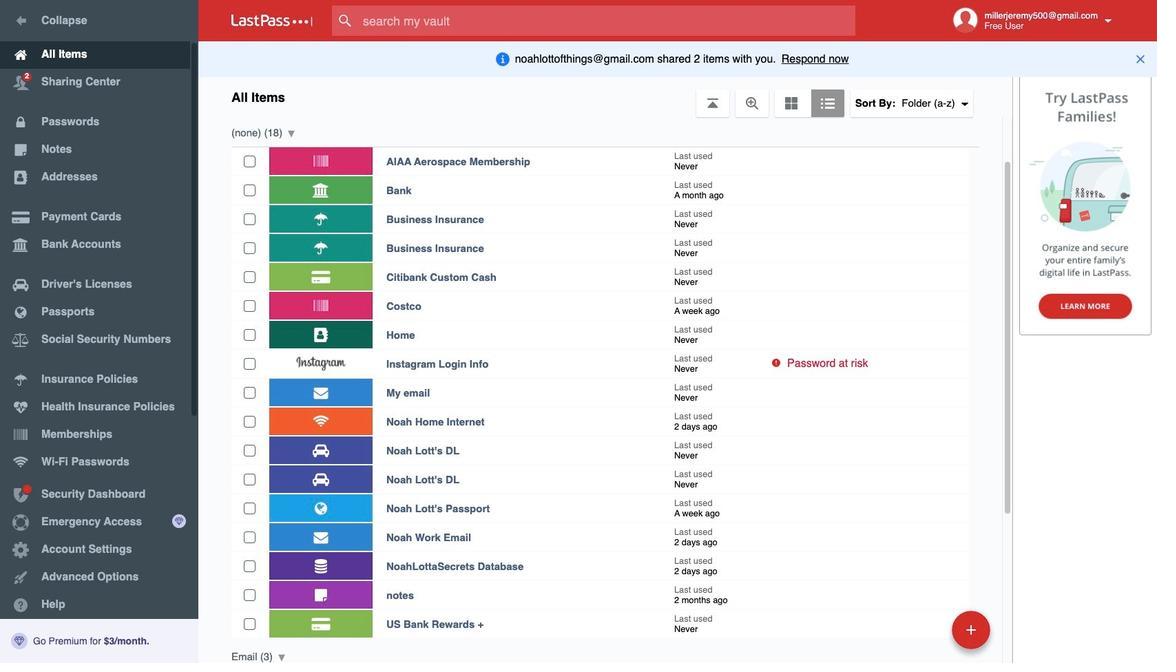 Task type: locate. For each thing, give the bounding box(es) containing it.
vault options navigation
[[198, 76, 1013, 117]]

Search search field
[[332, 6, 883, 36]]

main navigation navigation
[[0, 0, 198, 664]]



Task type: describe. For each thing, give the bounding box(es) containing it.
new item image
[[967, 625, 976, 635]]

new item navigation
[[947, 607, 999, 664]]

lastpass image
[[232, 14, 313, 27]]

search my vault text field
[[332, 6, 883, 36]]



Task type: vqa. For each thing, say whether or not it's contained in the screenshot.
New item ELEMENT
no



